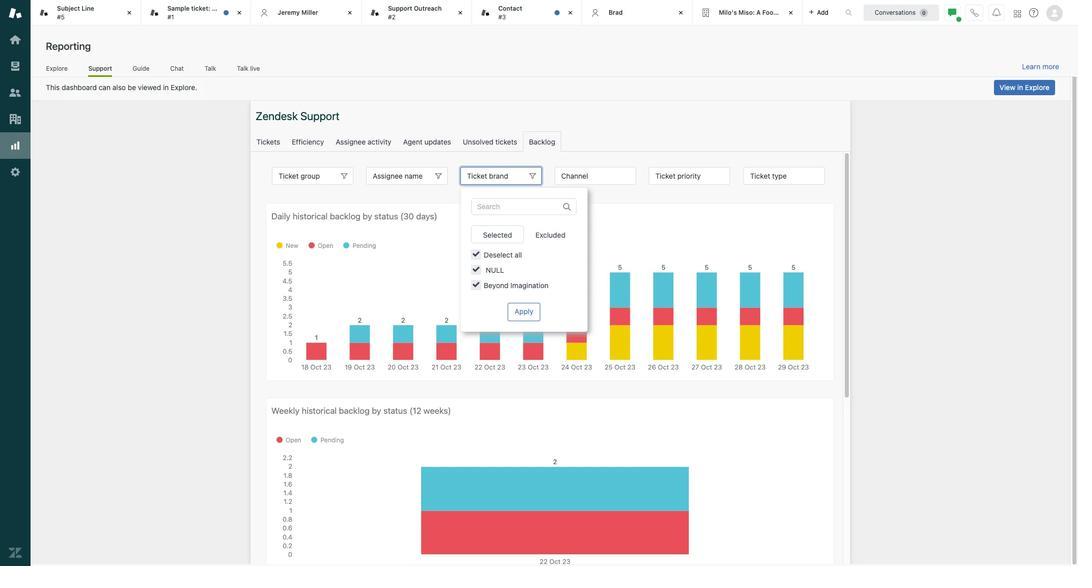 Task type: vqa. For each thing, say whether or not it's contained in the screenshot.
Subject Line #5
yes



Task type: locate. For each thing, give the bounding box(es) containing it.
0 horizontal spatial talk
[[205, 64, 216, 72]]

talk for talk live
[[237, 64, 248, 72]]

in right viewed
[[163, 83, 169, 92]]

outreach
[[414, 5, 442, 12]]

0 horizontal spatial in
[[163, 83, 169, 92]]

3 tab from the left
[[362, 0, 472, 25]]

talk
[[205, 64, 216, 72], [237, 64, 248, 72]]

0 horizontal spatial explore
[[46, 64, 68, 72]]

talk link
[[204, 64, 216, 75]]

close image
[[565, 8, 576, 18], [676, 8, 686, 18]]

more
[[1043, 62, 1059, 71]]

also
[[112, 83, 126, 92]]

2 talk from the left
[[237, 64, 248, 72]]

1 horizontal spatial close image
[[676, 8, 686, 18]]

learn
[[1022, 62, 1041, 71]]

this dashboard can also be viewed in explore.
[[46, 83, 197, 92]]

support inside support outreach #2
[[388, 5, 412, 12]]

0 horizontal spatial support
[[88, 64, 112, 72]]

miso:
[[739, 9, 755, 16]]

ticket:
[[191, 5, 210, 12]]

subject line #5
[[57, 5, 94, 21]]

talk for talk
[[205, 64, 216, 72]]

conversations
[[875, 8, 916, 16]]

1 horizontal spatial talk
[[237, 64, 248, 72]]

2 in from the left
[[1017, 83, 1023, 92]]

5 close image from the left
[[786, 8, 796, 18]]

3 close image from the left
[[345, 8, 355, 18]]

explore
[[46, 64, 68, 72], [1025, 83, 1050, 92]]

close image right miller at the left of the page
[[345, 8, 355, 18]]

get help image
[[1029, 8, 1038, 17]]

support up #2
[[388, 5, 412, 12]]

support
[[388, 5, 412, 12], [88, 64, 112, 72]]

contact
[[498, 5, 522, 12]]

learn more link
[[1022, 62, 1059, 71]]

close image left milo's
[[676, 8, 686, 18]]

jeremy
[[278, 9, 300, 16]]

explore up this
[[46, 64, 68, 72]]

view in explore button
[[994, 80, 1055, 95]]

1 vertical spatial support
[[88, 64, 112, 72]]

1 horizontal spatial support
[[388, 5, 412, 12]]

button displays agent's chat status as online. image
[[948, 8, 956, 17]]

contact #3
[[498, 5, 522, 21]]

main element
[[0, 0, 31, 566]]

explore down learn more link
[[1025, 83, 1050, 92]]

talk live
[[237, 64, 260, 72]]

add button
[[803, 0, 835, 25]]

support for support outreach #2
[[388, 5, 412, 12]]

0 vertical spatial support
[[388, 5, 412, 12]]

view
[[1000, 83, 1016, 92]]

close image right line
[[124, 8, 134, 18]]

tab containing support outreach
[[362, 0, 472, 25]]

sample
[[167, 5, 190, 12]]

tab
[[31, 0, 141, 25], [141, 0, 257, 25], [362, 0, 472, 25], [472, 0, 582, 25]]

viewed
[[138, 83, 161, 92]]

milo's miso: a foodlez subsidiary
[[719, 9, 820, 16]]

support outreach #2
[[388, 5, 442, 21]]

talk right chat
[[205, 64, 216, 72]]

close image right outreach at the left of page
[[455, 8, 465, 18]]

close image inside the jeremy miller tab
[[345, 8, 355, 18]]

1 horizontal spatial explore
[[1025, 83, 1050, 92]]

tab containing contact
[[472, 0, 582, 25]]

2 tab from the left
[[141, 0, 257, 25]]

2 close image from the left
[[676, 8, 686, 18]]

live
[[250, 64, 260, 72]]

miller
[[301, 9, 318, 16]]

close image inside milo's miso: a foodlez subsidiary tab
[[786, 8, 796, 18]]

close image left "add" 'dropdown button' at top
[[786, 8, 796, 18]]

zendesk products image
[[1014, 10, 1021, 17]]

1 tab from the left
[[31, 0, 141, 25]]

in
[[163, 83, 169, 92], [1017, 83, 1023, 92]]

in right view
[[1017, 83, 1023, 92]]

1 talk from the left
[[205, 64, 216, 72]]

zendesk image
[[9, 546, 22, 560]]

guide
[[133, 64, 150, 72]]

close image for milo's miso: a foodlez subsidiary tab
[[786, 8, 796, 18]]

4 tab from the left
[[472, 0, 582, 25]]

zendesk support image
[[9, 7, 22, 20]]

conversations button
[[864, 4, 939, 21]]

tab containing subject line
[[31, 0, 141, 25]]

the
[[229, 5, 238, 12]]

explore link
[[46, 64, 68, 75]]

close image left brad on the right of page
[[565, 8, 576, 18]]

jeremy miller tab
[[251, 0, 362, 25]]

tab containing sample ticket: meet the ticket
[[141, 0, 257, 25]]

0 horizontal spatial close image
[[565, 8, 576, 18]]

support up can
[[88, 64, 112, 72]]

close image right meet
[[234, 8, 245, 18]]

4 close image from the left
[[455, 8, 465, 18]]

1 vertical spatial explore
[[1025, 83, 1050, 92]]

line
[[82, 5, 94, 12]]

chat
[[170, 64, 184, 72]]

foodlez
[[762, 9, 786, 16]]

1 close image from the left
[[124, 8, 134, 18]]

talk left live
[[237, 64, 248, 72]]

close image
[[124, 8, 134, 18], [234, 8, 245, 18], [345, 8, 355, 18], [455, 8, 465, 18], [786, 8, 796, 18]]

1 horizontal spatial in
[[1017, 83, 1023, 92]]



Task type: describe. For each thing, give the bounding box(es) containing it.
be
[[128, 83, 136, 92]]

a
[[756, 9, 761, 16]]

sample ticket: meet the ticket #1
[[167, 5, 257, 21]]

close image inside brad tab
[[676, 8, 686, 18]]

dashboard
[[62, 83, 97, 92]]

#5
[[57, 13, 65, 21]]

add
[[817, 8, 829, 16]]

guide link
[[132, 64, 150, 75]]

chat link
[[170, 64, 184, 75]]

reporting image
[[9, 139, 22, 152]]

explore.
[[171, 83, 197, 92]]

can
[[99, 83, 111, 92]]

admin image
[[9, 166, 22, 179]]

tabs tab list
[[31, 0, 835, 25]]

#2
[[388, 13, 396, 21]]

meet
[[212, 5, 227, 12]]

close image for tab containing support outreach
[[455, 8, 465, 18]]

customers image
[[9, 86, 22, 99]]

2 close image from the left
[[234, 8, 245, 18]]

get started image
[[9, 33, 22, 46]]

subsidiary
[[788, 9, 820, 16]]

notifications image
[[993, 8, 1001, 17]]

learn more
[[1022, 62, 1059, 71]]

organizations image
[[9, 113, 22, 126]]

close image for tab containing subject line
[[124, 8, 134, 18]]

subject
[[57, 5, 80, 12]]

milo's
[[719, 9, 737, 16]]

jeremy miller
[[278, 9, 318, 16]]

support link
[[88, 64, 112, 77]]

#1
[[167, 13, 174, 21]]

1 close image from the left
[[565, 8, 576, 18]]

0 vertical spatial explore
[[46, 64, 68, 72]]

explore inside button
[[1025, 83, 1050, 92]]

1 in from the left
[[163, 83, 169, 92]]

in inside the view in explore button
[[1017, 83, 1023, 92]]

#3
[[498, 13, 506, 21]]

this
[[46, 83, 60, 92]]

talk live link
[[237, 64, 260, 75]]

ticket
[[240, 5, 257, 12]]

views image
[[9, 60, 22, 73]]

support for support
[[88, 64, 112, 72]]

close image for the jeremy miller tab
[[345, 8, 355, 18]]

brad tab
[[582, 0, 693, 25]]

view in explore
[[1000, 83, 1050, 92]]

milo's miso: a foodlez subsidiary tab
[[693, 0, 820, 25]]

reporting
[[46, 40, 91, 52]]

brad
[[609, 9, 623, 16]]



